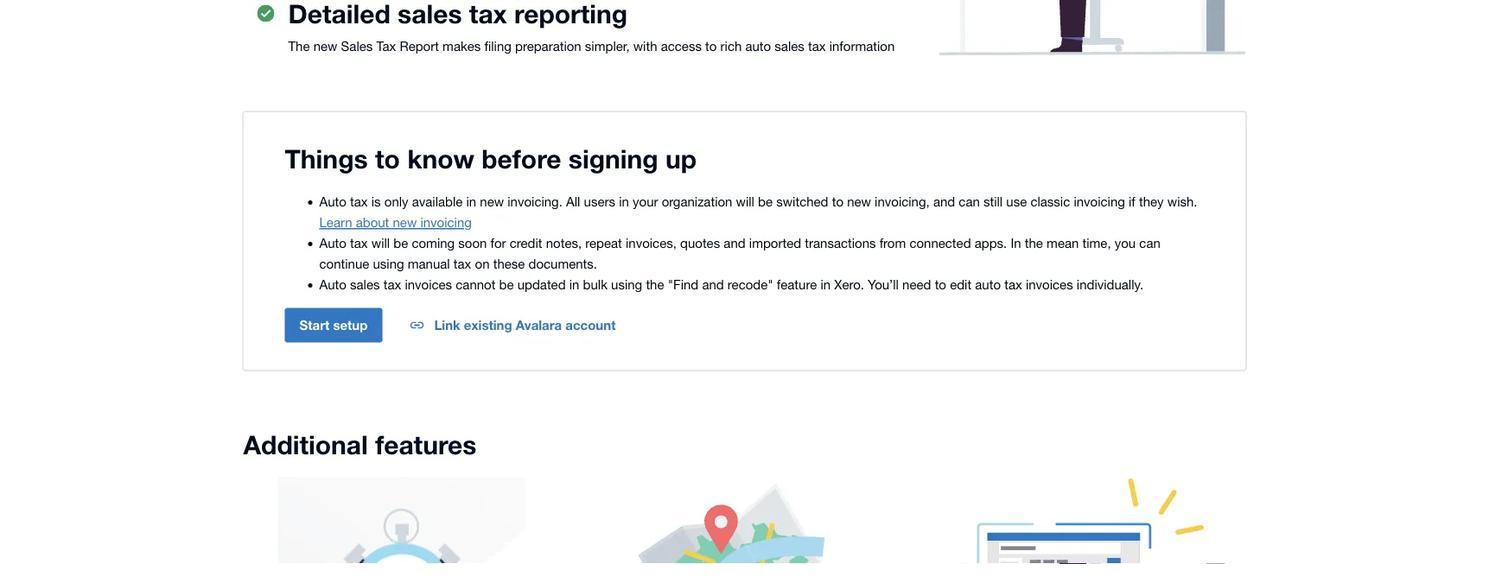 Task type: describe. For each thing, give the bounding box(es) containing it.
only
[[384, 194, 409, 209]]

tax left information
[[808, 38, 826, 54]]

tax down about
[[350, 236, 368, 251]]

individually.
[[1077, 277, 1144, 292]]

these
[[493, 256, 525, 271]]

in left your
[[619, 194, 629, 209]]

0 horizontal spatial invoicing
[[421, 215, 472, 230]]

2 auto from the top
[[319, 236, 347, 251]]

apps.
[[975, 236, 1007, 251]]

1 horizontal spatial sales
[[775, 38, 805, 54]]

new up for
[[480, 194, 504, 209]]

existing
[[464, 318, 512, 333]]

organization
[[662, 194, 733, 209]]

new right the
[[314, 38, 338, 54]]

0 horizontal spatial be
[[394, 236, 408, 251]]

for
[[491, 236, 506, 251]]

relaxed man illustration image
[[939, 0, 1246, 57]]

0 horizontal spatial can
[[959, 194, 980, 209]]

0 horizontal spatial will
[[372, 236, 390, 251]]

to left the rich
[[705, 38, 717, 54]]

2 vertical spatial and
[[702, 277, 724, 292]]

switched
[[776, 194, 829, 209]]

if
[[1129, 194, 1136, 209]]

link existing avalara account
[[434, 318, 616, 333]]

0 vertical spatial be
[[758, 194, 773, 209]]

coming
[[412, 236, 455, 251]]

additional
[[243, 429, 368, 460]]

preparation
[[515, 38, 582, 54]]

from
[[880, 236, 906, 251]]

you
[[1115, 236, 1136, 251]]

sales
[[341, 38, 373, 54]]

makes
[[443, 38, 481, 54]]

learn
[[319, 215, 352, 230]]

signing
[[569, 143, 658, 174]]

tax
[[376, 38, 396, 54]]

users
[[584, 194, 615, 209]]

connected
[[910, 236, 971, 251]]

0 horizontal spatial the
[[646, 277, 664, 292]]

1 horizontal spatial can
[[1140, 236, 1161, 251]]

repeat
[[585, 236, 622, 251]]

link existing avalara account button
[[396, 308, 630, 343]]

"find
[[668, 277, 699, 292]]

is
[[372, 194, 381, 209]]

wish.
[[1168, 194, 1198, 209]]

1 vertical spatial and
[[724, 236, 746, 251]]

2 invoices from the left
[[1026, 277, 1073, 292]]

recode"
[[728, 277, 773, 292]]

imported
[[749, 236, 801, 251]]

invoices,
[[626, 236, 677, 251]]

filing
[[484, 38, 512, 54]]

need
[[903, 277, 931, 292]]

cannot
[[456, 277, 496, 292]]

simpler,
[[585, 38, 630, 54]]

1 auto from the top
[[319, 194, 347, 209]]

tax down learn about new invoicing link
[[384, 277, 401, 292]]

new down only on the left top of the page
[[393, 215, 417, 230]]

before
[[482, 143, 561, 174]]

continue
[[319, 256, 369, 271]]

tax down in
[[1005, 277, 1022, 292]]

time,
[[1083, 236, 1111, 251]]

0 vertical spatial and
[[934, 194, 955, 209]]

1 horizontal spatial using
[[611, 277, 642, 292]]

all
[[566, 194, 580, 209]]

0 vertical spatial will
[[736, 194, 755, 209]]

account
[[566, 318, 616, 333]]

in right available
[[466, 194, 476, 209]]

they
[[1139, 194, 1164, 209]]

mean
[[1047, 236, 1079, 251]]



Task type: vqa. For each thing, say whether or not it's contained in the screenshot.
All projects (0) popup button projects
no



Task type: locate. For each thing, give the bounding box(es) containing it.
things
[[285, 143, 368, 174]]

sales right the rich
[[775, 38, 805, 54]]

1 vertical spatial be
[[394, 236, 408, 251]]

1 horizontal spatial invoices
[[1026, 277, 1073, 292]]

to up only on the left top of the page
[[375, 143, 400, 174]]

2 vertical spatial auto
[[319, 277, 347, 292]]

notes,
[[546, 236, 582, 251]]

you'll
[[868, 277, 899, 292]]

can right you
[[1140, 236, 1161, 251]]

things to know before signing up
[[285, 143, 697, 174]]

invoices
[[405, 277, 452, 292], [1026, 277, 1073, 292]]

can
[[959, 194, 980, 209], [1140, 236, 1161, 251]]

invoicing,
[[875, 194, 930, 209]]

about
[[356, 215, 389, 230]]

learn about new invoicing link
[[319, 215, 472, 230]]

the right in
[[1025, 236, 1043, 251]]

tax left the is
[[350, 194, 368, 209]]

1 horizontal spatial the
[[1025, 236, 1043, 251]]

to left the edit
[[935, 277, 947, 292]]

report
[[400, 38, 439, 54]]

in
[[1011, 236, 1021, 251]]

1 vertical spatial invoicing
[[421, 215, 472, 230]]

using right bulk
[[611, 277, 642, 292]]

1 invoices from the left
[[405, 277, 452, 292]]

transactions
[[805, 236, 876, 251]]

in
[[466, 194, 476, 209], [619, 194, 629, 209], [569, 277, 580, 292], [821, 277, 831, 292]]

to right switched
[[832, 194, 844, 209]]

the left "find
[[646, 277, 664, 292]]

rich
[[721, 38, 742, 54]]

1 vertical spatial using
[[611, 277, 642, 292]]

will
[[736, 194, 755, 209], [372, 236, 390, 251]]

sales down continue
[[350, 277, 380, 292]]

1 horizontal spatial be
[[499, 277, 514, 292]]

auto right the rich
[[746, 38, 771, 54]]

features
[[375, 429, 477, 460]]

with
[[633, 38, 657, 54]]

invoices down the manual at the left of page
[[405, 277, 452, 292]]

invoicing down available
[[421, 215, 472, 230]]

in left xero.
[[821, 277, 831, 292]]

xero.
[[834, 277, 864, 292]]

0 vertical spatial using
[[373, 256, 404, 271]]

using
[[373, 256, 404, 271], [611, 277, 642, 292]]

and right quotes
[[724, 236, 746, 251]]

0 vertical spatial the
[[1025, 236, 1043, 251]]

1 vertical spatial sales
[[350, 277, 380, 292]]

and right "find
[[702, 277, 724, 292]]

soon
[[458, 236, 487, 251]]

start
[[300, 318, 330, 333]]

be down learn about new invoicing link
[[394, 236, 408, 251]]

the
[[288, 38, 310, 54]]

0 vertical spatial can
[[959, 194, 980, 209]]

know
[[407, 143, 475, 174]]

auto
[[746, 38, 771, 54], [975, 277, 1001, 292]]

0 horizontal spatial invoices
[[405, 277, 452, 292]]

1 horizontal spatial will
[[736, 194, 755, 209]]

0 horizontal spatial auto
[[746, 38, 771, 54]]

0 vertical spatial auto
[[319, 194, 347, 209]]

using left the manual at the left of page
[[373, 256, 404, 271]]

updated
[[518, 277, 566, 292]]

in left bulk
[[569, 277, 580, 292]]

auto up learn
[[319, 194, 347, 209]]

classic
[[1031, 194, 1070, 209]]

1 horizontal spatial invoicing
[[1074, 194, 1125, 209]]

0 horizontal spatial using
[[373, 256, 404, 271]]

information
[[830, 38, 895, 54]]

auto down learn
[[319, 236, 347, 251]]

to
[[705, 38, 717, 54], [375, 143, 400, 174], [832, 194, 844, 209], [935, 277, 947, 292]]

0 vertical spatial auto
[[746, 38, 771, 54]]

tax
[[808, 38, 826, 54], [350, 194, 368, 209], [350, 236, 368, 251], [454, 256, 471, 271], [384, 277, 401, 292], [1005, 277, 1022, 292]]

auto
[[319, 194, 347, 209], [319, 236, 347, 251], [319, 277, 347, 292]]

1 vertical spatial auto
[[319, 236, 347, 251]]

be left switched
[[758, 194, 773, 209]]

0 horizontal spatial sales
[[350, 277, 380, 292]]

and up connected
[[934, 194, 955, 209]]

on
[[475, 256, 490, 271]]

be
[[758, 194, 773, 209], [394, 236, 408, 251], [499, 277, 514, 292]]

new
[[314, 38, 338, 54], [480, 194, 504, 209], [847, 194, 871, 209], [393, 215, 417, 230]]

1 vertical spatial can
[[1140, 236, 1161, 251]]

the
[[1025, 236, 1043, 251], [646, 277, 664, 292]]

will right organization
[[736, 194, 755, 209]]

credit
[[510, 236, 543, 251]]

auto right the edit
[[975, 277, 1001, 292]]

manual
[[408, 256, 450, 271]]

the new sales tax report makes filing preparation simpler, with access to rich auto sales tax information
[[288, 38, 895, 54]]

additional features
[[243, 429, 477, 460]]

use
[[1007, 194, 1027, 209]]

0 vertical spatial sales
[[775, 38, 805, 54]]

bulk
[[583, 277, 608, 292]]

quotes
[[680, 236, 720, 251]]

invoicing
[[1074, 194, 1125, 209], [421, 215, 472, 230]]

setup
[[333, 318, 368, 333]]

1 vertical spatial the
[[646, 277, 664, 292]]

start setup
[[300, 318, 368, 333]]

sales inside auto tax is only available in new invoicing. all users in your organization will be switched to new invoicing, and can still use classic invoicing if they wish. learn about new invoicing auto tax will be coming soon for credit notes, repeat invoices, quotes and imported transactions from connected apps. in the mean time, you can continue using manual tax on these documents. auto sales tax invoices cannot be updated in bulk using the "find and recode" feature in xero. you'll need to edit auto tax invoices individually.
[[350, 277, 380, 292]]

available
[[412, 194, 463, 209]]

invoicing.
[[508, 194, 563, 209]]

auto tax is only available in new invoicing. all users in your organization will be switched to new invoicing, and can still use classic invoicing if they wish. learn about new invoicing auto tax will be coming soon for credit notes, repeat invoices, quotes and imported transactions from connected apps. in the mean time, you can continue using manual tax on these documents. auto sales tax invoices cannot be updated in bulk using the "find and recode" feature in xero. you'll need to edit auto tax invoices individually.
[[319, 194, 1198, 292]]

1 vertical spatial auto
[[975, 277, 1001, 292]]

1 horizontal spatial auto
[[975, 277, 1001, 292]]

avalara
[[516, 318, 562, 333]]

invoicing left if
[[1074, 194, 1125, 209]]

tax left on
[[454, 256, 471, 271]]

sales
[[775, 38, 805, 54], [350, 277, 380, 292]]

up
[[666, 143, 697, 174]]

0 vertical spatial invoicing
[[1074, 194, 1125, 209]]

still
[[984, 194, 1003, 209]]

can left still
[[959, 194, 980, 209]]

will down about
[[372, 236, 390, 251]]

your
[[633, 194, 658, 209]]

be down these
[[499, 277, 514, 292]]

link
[[434, 318, 460, 333]]

start setup button
[[285, 308, 382, 343]]

and
[[934, 194, 955, 209], [724, 236, 746, 251], [702, 277, 724, 292]]

2 vertical spatial be
[[499, 277, 514, 292]]

3 auto from the top
[[319, 277, 347, 292]]

1 vertical spatial will
[[372, 236, 390, 251]]

auto inside auto tax is only available in new invoicing. all users in your organization will be switched to new invoicing, and can still use classic invoicing if they wish. learn about new invoicing auto tax will be coming soon for credit notes, repeat invoices, quotes and imported transactions from connected apps. in the mean time, you can continue using manual tax on these documents. auto sales tax invoices cannot be updated in bulk using the "find and recode" feature in xero. you'll need to edit auto tax invoices individually.
[[975, 277, 1001, 292]]

documents.
[[529, 256, 597, 271]]

access
[[661, 38, 702, 54]]

feature
[[777, 277, 817, 292]]

edit
[[950, 277, 972, 292]]

2 horizontal spatial be
[[758, 194, 773, 209]]

new left invoicing,
[[847, 194, 871, 209]]

auto down continue
[[319, 277, 347, 292]]

invoices down mean
[[1026, 277, 1073, 292]]



